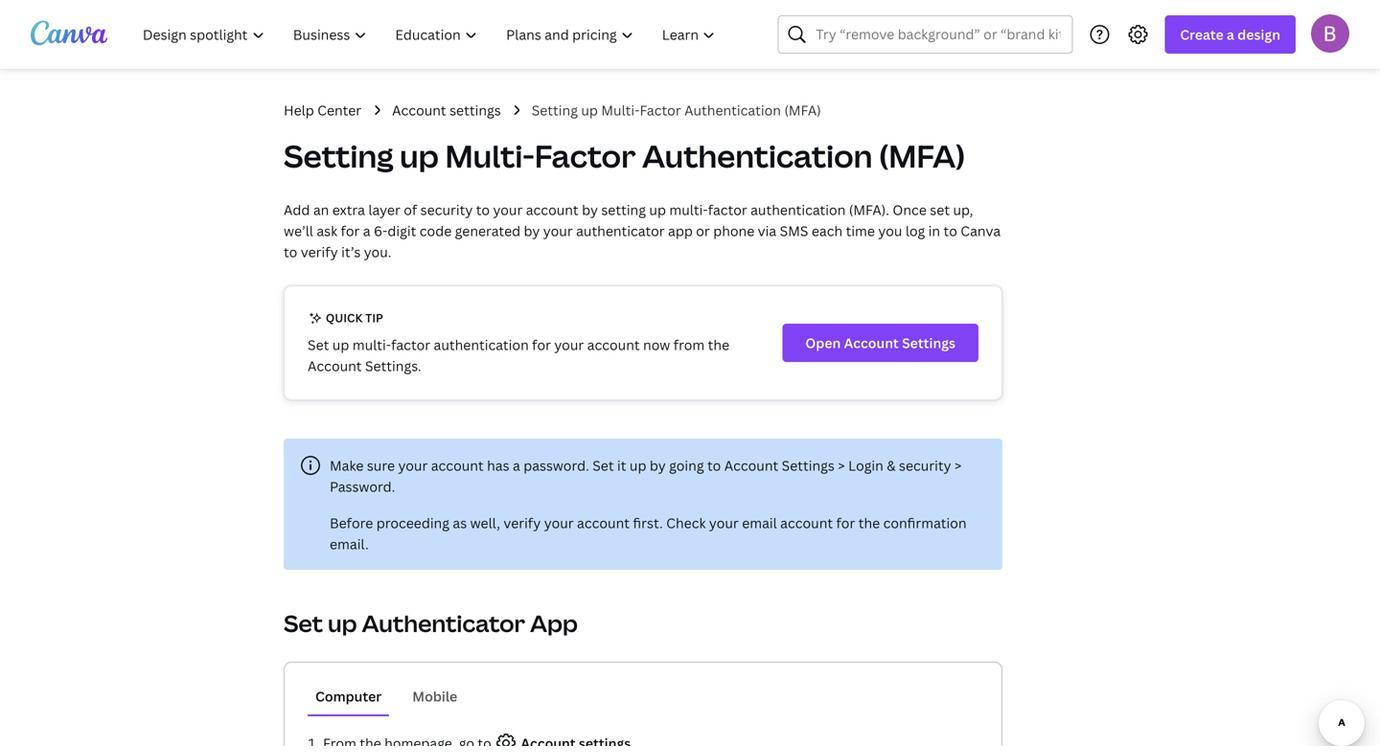 Task type: describe. For each thing, give the bounding box(es) containing it.
the inside set up multi-factor authentication for your account now from the account settings.
[[708, 336, 730, 354]]

help center
[[284, 101, 362, 119]]

6-
[[374, 222, 388, 240]]

tip
[[365, 310, 383, 326]]

you.
[[364, 243, 392, 261]]

1 vertical spatial authentication
[[642, 135, 873, 177]]

going
[[669, 457, 704, 475]]

authentication inside set up multi-factor authentication for your account now from the account settings.
[[434, 336, 529, 354]]

set up multi-factor authentication for your account now from the account settings.
[[308, 336, 730, 375]]

ask
[[317, 222, 338, 240]]

add
[[284, 201, 310, 219]]

email
[[742, 514, 777, 533]]

quick
[[326, 310, 363, 326]]

0 vertical spatial authentication
[[685, 101, 781, 119]]

authentication inside the add an extra layer of security to your account by setting up multi-factor authentication (mfa). once set up, we'll ask for a 6-digit code generated by your authenticator app or phone via sms each time you log in to canva to verify it's you.
[[751, 201, 846, 219]]

as
[[453, 514, 467, 533]]

authenticator
[[362, 608, 526, 640]]

log
[[906, 222, 926, 240]]

0 horizontal spatial (mfa)
[[785, 101, 822, 119]]

an
[[313, 201, 329, 219]]

up inside set up multi-factor authentication for your account now from the account settings.
[[333, 336, 349, 354]]

it
[[617, 457, 627, 475]]

open
[[806, 334, 841, 352]]

for inside before proceeding as well, verify your account first. check your email account for the confirmation email.
[[837, 514, 856, 533]]

to up generated
[[476, 201, 490, 219]]

create a design
[[1181, 25, 1281, 44]]

set
[[930, 201, 950, 219]]

(mfa).
[[849, 201, 890, 219]]

set for set up multi-factor authentication for your account now from the account settings.
[[308, 336, 329, 354]]

in
[[929, 222, 941, 240]]

account inside the add an extra layer of security to your account by setting up multi-factor authentication (mfa). once set up, we'll ask for a 6-digit code generated by your authenticator app or phone via sms each time you log in to canva to verify it's you.
[[526, 201, 579, 219]]

authenticator
[[576, 222, 665, 240]]

it's
[[341, 243, 361, 261]]

create
[[1181, 25, 1224, 44]]

1 horizontal spatial by
[[582, 201, 598, 219]]

account settings link
[[392, 100, 501, 121]]

canva
[[961, 222, 1001, 240]]

account inside make sure your account has a password. set it up by going to account settings > login & security > password.
[[431, 457, 484, 475]]

1 vertical spatial (mfa)
[[879, 135, 966, 177]]

mobile button
[[405, 679, 465, 715]]

a inside make sure your account has a password. set it up by going to account settings > login & security > password.
[[513, 457, 520, 475]]

setting
[[602, 201, 646, 219]]

your inside set up multi-factor authentication for your account now from the account settings.
[[555, 336, 584, 354]]

design
[[1238, 25, 1281, 44]]

account settings
[[392, 101, 501, 119]]

account inside set up multi-factor authentication for your account now from the account settings.
[[587, 336, 640, 354]]

verify inside before proceeding as well, verify your account first. check your email account for the confirmation email.
[[504, 514, 541, 533]]

make sure your account has a password. set it up by going to account settings > login & security > password.
[[330, 457, 962, 496]]

&
[[887, 457, 896, 475]]

extra
[[332, 201, 365, 219]]

up inside make sure your account has a password. set it up by going to account settings > login & security > password.
[[630, 457, 647, 475]]

center
[[318, 101, 362, 119]]

mobile
[[413, 688, 458, 706]]

set inside make sure your account has a password. set it up by going to account settings > login & security > password.
[[593, 457, 614, 475]]

your down password.
[[544, 514, 574, 533]]

once
[[893, 201, 927, 219]]

1 > from the left
[[838, 457, 845, 475]]

sms
[[780, 222, 809, 240]]

factor inside set up multi-factor authentication for your account now from the account settings.
[[391, 336, 431, 354]]

make
[[330, 457, 364, 475]]

to down the 'we'll'
[[284, 243, 298, 261]]

Try "remove background" or "brand kit" search field
[[816, 16, 1061, 53]]

1 vertical spatial setting up multi-factor authentication (mfa)
[[284, 135, 966, 177]]

multi- inside the add an extra layer of security to your account by setting up multi-factor authentication (mfa). once set up, we'll ask for a 6-digit code generated by your authenticator app or phone via sms each time you log in to canva to verify it's you.
[[670, 201, 708, 219]]

security inside the add an extra layer of security to your account by setting up multi-factor authentication (mfa). once set up, we'll ask for a 6-digit code generated by your authenticator app or phone via sms each time you log in to canva to verify it's you.
[[421, 201, 473, 219]]

account right email
[[781, 514, 833, 533]]

settings
[[450, 101, 501, 119]]

password.
[[524, 457, 589, 475]]

or
[[696, 222, 710, 240]]

0 vertical spatial setting up multi-factor authentication (mfa)
[[532, 101, 822, 119]]

0 horizontal spatial setting
[[284, 135, 394, 177]]

sure
[[367, 457, 395, 475]]

your left authenticator
[[543, 222, 573, 240]]

0 vertical spatial factor
[[640, 101, 681, 119]]

account inside set up multi-factor authentication for your account now from the account settings.
[[308, 357, 362, 375]]

quick tip
[[323, 310, 383, 326]]

by inside make sure your account has a password. set it up by going to account settings > login & security > password.
[[650, 457, 666, 475]]



Task type: vqa. For each thing, say whether or not it's contained in the screenshot.
right by
yes



Task type: locate. For each thing, give the bounding box(es) containing it.
> up confirmation at the bottom
[[955, 457, 962, 475]]

verify
[[301, 243, 338, 261], [504, 514, 541, 533]]

2 vertical spatial for
[[837, 514, 856, 533]]

app
[[668, 222, 693, 240]]

computer button
[[308, 679, 390, 715]]

by
[[582, 201, 598, 219], [524, 222, 540, 240], [650, 457, 666, 475]]

factor up phone
[[708, 201, 748, 219]]

2 vertical spatial by
[[650, 457, 666, 475]]

1 vertical spatial for
[[532, 336, 551, 354]]

your right sure
[[398, 457, 428, 475]]

1 horizontal spatial verify
[[504, 514, 541, 533]]

setting up multi-factor authentication (mfa)
[[532, 101, 822, 119], [284, 135, 966, 177]]

0 vertical spatial by
[[582, 201, 598, 219]]

1 horizontal spatial authentication
[[751, 201, 846, 219]]

your
[[493, 201, 523, 219], [543, 222, 573, 240], [555, 336, 584, 354], [398, 457, 428, 475], [544, 514, 574, 533], [709, 514, 739, 533]]

digit
[[388, 222, 416, 240]]

>
[[838, 457, 845, 475], [955, 457, 962, 475]]

by left setting
[[582, 201, 598, 219]]

check
[[667, 514, 706, 533]]

0 vertical spatial a
[[1227, 25, 1235, 44]]

0 vertical spatial verify
[[301, 243, 338, 261]]

set inside set up multi-factor authentication for your account now from the account settings.
[[308, 336, 329, 354]]

1 vertical spatial factor
[[535, 135, 636, 177]]

setting right settings
[[532, 101, 578, 119]]

set for set up authenticator app
[[284, 608, 323, 640]]

the
[[708, 336, 730, 354], [859, 514, 880, 533]]

0 horizontal spatial multi-
[[353, 336, 391, 354]]

setting
[[532, 101, 578, 119], [284, 135, 394, 177]]

has
[[487, 457, 510, 475]]

help center link
[[284, 100, 362, 121]]

generated
[[455, 222, 521, 240]]

0 horizontal spatial the
[[708, 336, 730, 354]]

for inside set up multi-factor authentication for your account now from the account settings.
[[532, 336, 551, 354]]

1 vertical spatial settings
[[782, 457, 835, 475]]

1 vertical spatial the
[[859, 514, 880, 533]]

security inside make sure your account has a password. set it up by going to account settings > login & security > password.
[[899, 457, 952, 475]]

0 horizontal spatial factor
[[391, 336, 431, 354]]

factor up settings.
[[391, 336, 431, 354]]

a inside dropdown button
[[1227, 25, 1235, 44]]

1 horizontal spatial factor
[[708, 201, 748, 219]]

> left login
[[838, 457, 845, 475]]

up
[[581, 101, 598, 119], [400, 135, 439, 177], [650, 201, 666, 219], [333, 336, 349, 354], [630, 457, 647, 475], [328, 608, 357, 640]]

0 vertical spatial security
[[421, 201, 473, 219]]

1 horizontal spatial multi-
[[602, 101, 640, 119]]

2 horizontal spatial a
[[1227, 25, 1235, 44]]

multi-
[[602, 101, 640, 119], [445, 135, 535, 177]]

each
[[812, 222, 843, 240]]

1 horizontal spatial security
[[899, 457, 952, 475]]

2 horizontal spatial by
[[650, 457, 666, 475]]

1 vertical spatial authentication
[[434, 336, 529, 354]]

multi-
[[670, 201, 708, 219], [353, 336, 391, 354]]

before
[[330, 514, 373, 533]]

the right from at the top of the page
[[708, 336, 730, 354]]

0 horizontal spatial factor
[[535, 135, 636, 177]]

from
[[674, 336, 705, 354]]

bob builder image
[[1312, 14, 1350, 52]]

1 horizontal spatial (mfa)
[[879, 135, 966, 177]]

1 vertical spatial set
[[593, 457, 614, 475]]

by left going
[[650, 457, 666, 475]]

multi- up app
[[670, 201, 708, 219]]

account up email
[[725, 457, 779, 475]]

settings inside make sure your account has a password. set it up by going to account settings > login & security > password.
[[782, 457, 835, 475]]

1 horizontal spatial settings
[[902, 334, 956, 352]]

1 horizontal spatial a
[[513, 457, 520, 475]]

login
[[849, 457, 884, 475]]

set up authenticator app
[[284, 608, 578, 640]]

factor inside the add an extra layer of security to your account by setting up multi-factor authentication (mfa). once set up, we'll ask for a 6-digit code generated by your authenticator app or phone via sms each time you log in to canva to verify it's you.
[[708, 201, 748, 219]]

your left now
[[555, 336, 584, 354]]

1 horizontal spatial >
[[955, 457, 962, 475]]

0 vertical spatial for
[[341, 222, 360, 240]]

help
[[284, 101, 314, 119]]

0 vertical spatial the
[[708, 336, 730, 354]]

the inside before proceeding as well, verify your account first. check your email account for the confirmation email.
[[859, 514, 880, 533]]

a
[[1227, 25, 1235, 44], [363, 222, 371, 240], [513, 457, 520, 475]]

1 vertical spatial multi-
[[445, 135, 535, 177]]

1 horizontal spatial setting
[[532, 101, 578, 119]]

setting down center
[[284, 135, 394, 177]]

to
[[476, 201, 490, 219], [944, 222, 958, 240], [284, 243, 298, 261], [708, 457, 721, 475]]

account down quick at the left top of page
[[308, 357, 362, 375]]

1 vertical spatial by
[[524, 222, 540, 240]]

time
[[846, 222, 875, 240]]

to right going
[[708, 457, 721, 475]]

verify inside the add an extra layer of security to your account by setting up multi-factor authentication (mfa). once set up, we'll ask for a 6-digit code generated by your authenticator app or phone via sms each time you log in to canva to verify it's you.
[[301, 243, 338, 261]]

1 vertical spatial factor
[[391, 336, 431, 354]]

0 horizontal spatial authentication
[[434, 336, 529, 354]]

for
[[341, 222, 360, 240], [532, 336, 551, 354], [837, 514, 856, 533]]

a left design
[[1227, 25, 1235, 44]]

phone
[[714, 222, 755, 240]]

you
[[879, 222, 903, 240]]

security
[[421, 201, 473, 219], [899, 457, 952, 475]]

set up the "computer" button
[[284, 608, 323, 640]]

app
[[530, 608, 578, 640]]

layer
[[369, 201, 401, 219]]

we'll
[[284, 222, 313, 240]]

multi- inside set up multi-factor authentication for your account now from the account settings.
[[353, 336, 391, 354]]

1 vertical spatial security
[[899, 457, 952, 475]]

account
[[392, 101, 447, 119], [844, 334, 899, 352], [308, 357, 362, 375], [725, 457, 779, 475]]

0 horizontal spatial security
[[421, 201, 473, 219]]

2 vertical spatial set
[[284, 608, 323, 640]]

1 horizontal spatial multi-
[[670, 201, 708, 219]]

your inside make sure your account has a password. set it up by going to account settings > login & security > password.
[[398, 457, 428, 475]]

account left now
[[587, 336, 640, 354]]

0 horizontal spatial settings
[[782, 457, 835, 475]]

your up generated
[[493, 201, 523, 219]]

verify down the ask
[[301, 243, 338, 261]]

1 horizontal spatial factor
[[640, 101, 681, 119]]

now
[[643, 336, 671, 354]]

account left settings
[[392, 101, 447, 119]]

up inside the add an extra layer of security to your account by setting up multi-factor authentication (mfa). once set up, we'll ask for a 6-digit code generated by your authenticator app or phone via sms each time you log in to canva to verify it's you.
[[650, 201, 666, 219]]

0 vertical spatial setting
[[532, 101, 578, 119]]

account left first.
[[577, 514, 630, 533]]

1 vertical spatial setting
[[284, 135, 394, 177]]

up,
[[954, 201, 974, 219]]

0 horizontal spatial verify
[[301, 243, 338, 261]]

(mfa)
[[785, 101, 822, 119], [879, 135, 966, 177]]

factor
[[640, 101, 681, 119], [535, 135, 636, 177]]

verify right well,
[[504, 514, 541, 533]]

account right open
[[844, 334, 899, 352]]

security up code
[[421, 201, 473, 219]]

via
[[758, 222, 777, 240]]

add an extra layer of security to your account by setting up multi-factor authentication (mfa). once set up, we'll ask for a 6-digit code generated by your authenticator app or phone via sms each time you log in to canva to verify it's you.
[[284, 201, 1001, 261]]

0 vertical spatial set
[[308, 336, 329, 354]]

0 horizontal spatial a
[[363, 222, 371, 240]]

1 horizontal spatial for
[[532, 336, 551, 354]]

security right &
[[899, 457, 952, 475]]

top level navigation element
[[130, 15, 732, 54]]

factor
[[708, 201, 748, 219], [391, 336, 431, 354]]

1 vertical spatial a
[[363, 222, 371, 240]]

0 vertical spatial multi-
[[602, 101, 640, 119]]

0 vertical spatial settings
[[902, 334, 956, 352]]

well,
[[470, 514, 500, 533]]

a right has
[[513, 457, 520, 475]]

password.
[[330, 478, 395, 496]]

1 vertical spatial multi-
[[353, 336, 391, 354]]

first.
[[633, 514, 663, 533]]

for inside the add an extra layer of security to your account by setting up multi-factor authentication (mfa). once set up, we'll ask for a 6-digit code generated by your authenticator app or phone via sms each time you log in to canva to verify it's you.
[[341, 222, 360, 240]]

0 vertical spatial factor
[[708, 201, 748, 219]]

account
[[526, 201, 579, 219], [587, 336, 640, 354], [431, 457, 484, 475], [577, 514, 630, 533], [781, 514, 833, 533]]

a inside the add an extra layer of security to your account by setting up multi-factor authentication (mfa). once set up, we'll ask for a 6-digit code generated by your authenticator app or phone via sms each time you log in to canva to verify it's you.
[[363, 222, 371, 240]]

to inside make sure your account has a password. set it up by going to account settings > login & security > password.
[[708, 457, 721, 475]]

open account settings
[[806, 334, 956, 352]]

0 vertical spatial multi-
[[670, 201, 708, 219]]

2 vertical spatial a
[[513, 457, 520, 475]]

setting up multi-factor authentication (mfa) link
[[532, 100, 822, 121]]

account left has
[[431, 457, 484, 475]]

1 vertical spatial verify
[[504, 514, 541, 533]]

open account settings link
[[783, 324, 979, 362]]

the left confirmation at the bottom
[[859, 514, 880, 533]]

up inside setting up multi-factor authentication (mfa) link
[[581, 101, 598, 119]]

2 > from the left
[[955, 457, 962, 475]]

authentication
[[751, 201, 846, 219], [434, 336, 529, 354]]

authentication
[[685, 101, 781, 119], [642, 135, 873, 177]]

code
[[420, 222, 452, 240]]

email.
[[330, 536, 369, 554]]

computer
[[315, 688, 382, 706]]

0 horizontal spatial by
[[524, 222, 540, 240]]

0 horizontal spatial >
[[838, 457, 845, 475]]

0 vertical spatial (mfa)
[[785, 101, 822, 119]]

account inside make sure your account has a password. set it up by going to account settings > login & security > password.
[[725, 457, 779, 475]]

0 horizontal spatial multi-
[[445, 135, 535, 177]]

a left 6-
[[363, 222, 371, 240]]

account left setting
[[526, 201, 579, 219]]

before proceeding as well, verify your account first. check your email account for the confirmation email.
[[330, 514, 967, 554]]

set down quick at the left top of page
[[308, 336, 329, 354]]

proceeding
[[377, 514, 450, 533]]

set
[[308, 336, 329, 354], [593, 457, 614, 475], [284, 608, 323, 640]]

1 horizontal spatial the
[[859, 514, 880, 533]]

settings.
[[365, 357, 422, 375]]

2 horizontal spatial for
[[837, 514, 856, 533]]

confirmation
[[884, 514, 967, 533]]

to right in
[[944, 222, 958, 240]]

of
[[404, 201, 417, 219]]

by right generated
[[524, 222, 540, 240]]

multi- down tip
[[353, 336, 391, 354]]

0 horizontal spatial for
[[341, 222, 360, 240]]

set left it
[[593, 457, 614, 475]]

your left email
[[709, 514, 739, 533]]

0 vertical spatial authentication
[[751, 201, 846, 219]]

create a design button
[[1165, 15, 1296, 54]]



